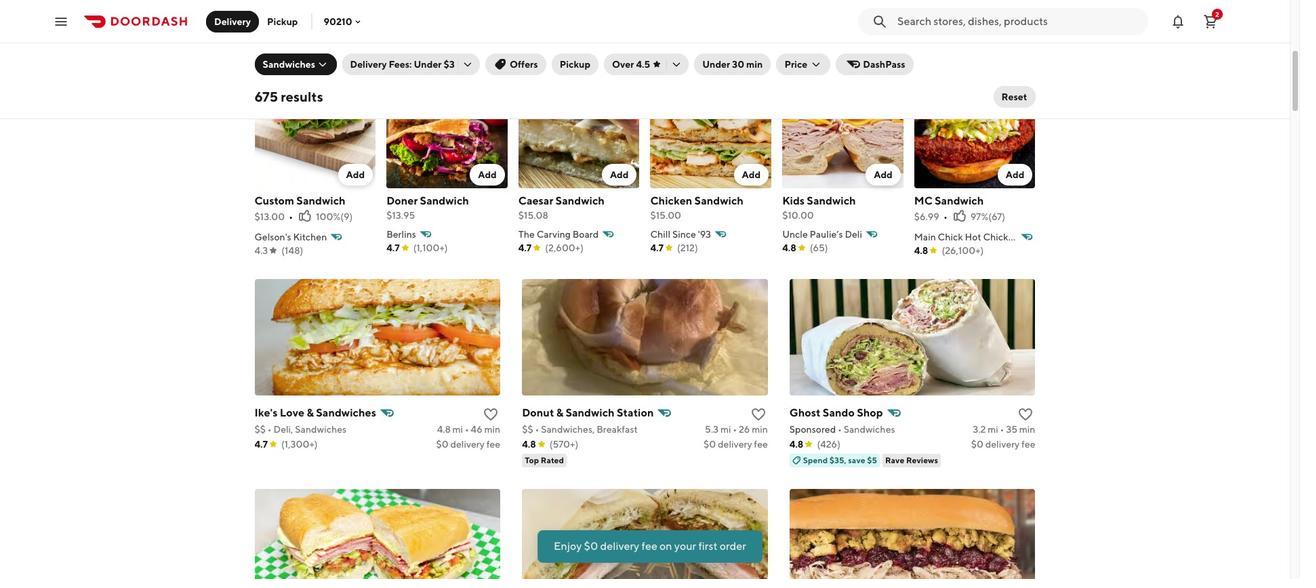 Task type: locate. For each thing, give the bounding box(es) containing it.
sandwich up paulie's
[[807, 194, 856, 207]]

0 horizontal spatial pickup button
[[259, 11, 306, 32]]

on
[[660, 540, 672, 553]]

fee down 5.3 mi • 26 min
[[754, 439, 768, 450]]

sandwich inside caesar sandwich $15.08
[[556, 194, 605, 207]]

delivery for donut & sandwich station
[[718, 439, 752, 450]]

$​0 down 4.8 mi • 46 min
[[436, 439, 448, 450]]

under left 30
[[702, 59, 730, 70]]

'93
[[698, 229, 711, 240]]

caesar sandwich $15.08
[[518, 194, 605, 221]]

1 horizontal spatial pickup button
[[552, 54, 599, 75]]

2 button
[[1197, 8, 1224, 35]]

1 vertical spatial pickup button
[[552, 54, 599, 75]]

$$ down donut
[[522, 424, 533, 435]]

deli,
[[274, 424, 293, 435]]

$6.99 •
[[914, 211, 948, 222]]

1 horizontal spatial pickup
[[560, 59, 591, 70]]

1 click to add this store to your saved list image from the left
[[750, 407, 767, 423]]

sandwich for custom sandwich
[[296, 194, 346, 207]]

0 horizontal spatial delivery
[[214, 16, 251, 27]]

the carving board
[[518, 229, 599, 240]]

0 horizontal spatial under
[[414, 59, 442, 70]]

3 add from the left
[[610, 169, 629, 180]]

delivery down 4.8 mi • 46 min
[[450, 439, 485, 450]]

rave reviews
[[885, 455, 938, 466]]

sponsored • sandwiches
[[790, 424, 895, 435]]

sandwich right doner
[[420, 194, 469, 207]]

4.8 for (570+)
[[522, 439, 536, 450]]

sandwich for mc sandwich
[[935, 194, 984, 207]]

(148)
[[282, 245, 303, 256]]

• left deli,
[[268, 424, 272, 435]]

delivery inside button
[[214, 16, 251, 27]]

0 vertical spatial pickup button
[[259, 11, 306, 32]]

mi for sandwiches
[[453, 424, 463, 435]]

4.8 down sponsored
[[790, 439, 804, 450]]

fee
[[487, 439, 500, 450], [754, 439, 768, 450], [1022, 439, 1036, 450], [642, 540, 657, 553]]

1 $$ from the left
[[255, 424, 266, 435]]

1 horizontal spatial $​0
[[704, 439, 716, 450]]

pickup left over
[[560, 59, 591, 70]]

delivery for delivery fees: under $3
[[350, 59, 387, 70]]

1 mi from the left
[[453, 424, 463, 435]]

hot
[[965, 232, 981, 242]]

2 add from the left
[[478, 169, 497, 180]]

1 horizontal spatial delivery
[[350, 59, 387, 70]]

custom
[[255, 194, 294, 207]]

5.3 mi • 26 min
[[705, 424, 768, 435]]

sandwich inside the chicken sandwich $15.00
[[695, 194, 744, 207]]

$​0 delivery fee down 3.2 mi • 35 min
[[971, 439, 1036, 450]]

mi left 46
[[453, 424, 463, 435]]

$0
[[584, 540, 598, 553]]

sandwich up '93
[[695, 194, 744, 207]]

first
[[699, 540, 718, 553]]

30
[[732, 59, 744, 70]]

0 horizontal spatial &
[[307, 407, 314, 419]]

main
[[914, 232, 936, 242]]

fee down 4.8 mi • 46 min
[[487, 439, 500, 450]]

add for custom sandwich
[[346, 169, 365, 180]]

fees:
[[389, 59, 412, 70]]

sandwich inside doner sandwich $13.95
[[420, 194, 469, 207]]

berlins
[[387, 229, 416, 240]]

• left 46
[[465, 424, 469, 435]]

4.8 up top
[[522, 439, 536, 450]]

mi right the 5.3
[[721, 424, 731, 435]]

2 mi from the left
[[721, 424, 731, 435]]

min right 35
[[1019, 424, 1036, 435]]

paulie's
[[810, 229, 843, 240]]

mi
[[453, 424, 463, 435], [721, 424, 731, 435], [988, 424, 998, 435]]

2 & from the left
[[556, 407, 563, 419]]

4.7 down ike's
[[255, 439, 268, 450]]

min inside button
[[746, 59, 763, 70]]

2 horizontal spatial $​0
[[971, 439, 984, 450]]

sandwich up 100%(9)
[[296, 194, 346, 207]]

pickup button up the "most"
[[259, 11, 306, 32]]

2 under from the left
[[702, 59, 730, 70]]

fee down 3.2 mi • 35 min
[[1022, 439, 1036, 450]]

under
[[414, 59, 442, 70], [702, 59, 730, 70]]

gelson's
[[255, 232, 291, 242]]

675 results
[[255, 89, 323, 104]]

1 add from the left
[[346, 169, 365, 180]]

mc sandwich
[[914, 194, 984, 207]]

delivery down 5.3 mi • 26 min
[[718, 439, 752, 450]]

mi for station
[[721, 424, 731, 435]]

0 horizontal spatial pickup
[[267, 16, 298, 27]]

(1,100+)
[[413, 242, 448, 253]]

4.8 down uncle
[[782, 242, 796, 253]]

35
[[1006, 424, 1018, 435]]

1 vertical spatial delivery
[[350, 59, 387, 70]]

min right 30
[[746, 59, 763, 70]]

chicken down 97%(67)
[[983, 232, 1019, 242]]

sandwich up 'board'
[[556, 194, 605, 207]]

ike's love & sandwiches
[[255, 407, 376, 419]]

1 horizontal spatial $$
[[522, 424, 533, 435]]

• down custom sandwich on the top
[[289, 211, 293, 222]]

4.7 down the
[[518, 242, 532, 253]]

pickup button left over
[[552, 54, 599, 75]]

sandwich inside kids sandwich $10.00
[[807, 194, 856, 207]]

2
[[1216, 10, 1220, 18]]

min for donut & sandwich station
[[752, 424, 768, 435]]

5.3
[[705, 424, 719, 435]]

$​0 delivery fee down 4.8 mi • 46 min
[[436, 439, 500, 450]]

sandwiches down ike's love & sandwiches
[[295, 424, 347, 435]]

2 $​0 delivery fee from the left
[[704, 439, 768, 450]]

min down click to add this store to your saved list icon
[[484, 424, 500, 435]]

kitchen
[[293, 232, 327, 242]]

1 horizontal spatial under
[[702, 59, 730, 70]]

$​0 down 3.2
[[971, 439, 984, 450]]

rave
[[885, 455, 905, 466]]

sandwiches down the "most"
[[263, 59, 315, 70]]

delivery
[[214, 16, 251, 27], [350, 59, 387, 70]]

0 vertical spatial chicken
[[650, 194, 692, 207]]

fee for ike's love & sandwiches
[[487, 439, 500, 450]]

dashpass button
[[836, 54, 914, 75]]

(212)
[[677, 242, 698, 253]]

click to add this store to your saved list image up 3.2 mi • 35 min
[[1018, 407, 1034, 423]]

$​0 delivery fee for station
[[704, 439, 768, 450]]

97%(67)
[[971, 211, 1005, 222]]

1 horizontal spatial chicken
[[983, 232, 1019, 242]]

dashpass
[[863, 59, 905, 70]]

0 horizontal spatial chicken
[[650, 194, 692, 207]]

$​0 delivery fee
[[436, 439, 500, 450], [704, 439, 768, 450], [971, 439, 1036, 450]]

90210 button
[[324, 16, 363, 27]]

mi right 3.2
[[988, 424, 998, 435]]

4.7 down berlins
[[387, 242, 400, 253]]

delivery down 3.2 mi • 35 min
[[985, 439, 1020, 450]]

•
[[289, 211, 293, 222], [944, 211, 948, 222], [268, 424, 272, 435], [465, 424, 469, 435], [535, 424, 539, 435], [733, 424, 737, 435], [838, 424, 842, 435], [1000, 424, 1004, 435]]

$$ • sandwiches, breakfast
[[522, 424, 638, 435]]

2 click to add this store to your saved list image from the left
[[1018, 407, 1034, 423]]

1 horizontal spatial &
[[556, 407, 563, 419]]

delivery for delivery
[[214, 16, 251, 27]]

custom sandwich
[[255, 194, 346, 207]]

4.7 for doner sandwich
[[387, 242, 400, 253]]

$$
[[255, 424, 266, 435], [522, 424, 533, 435]]

click to add this store to your saved list image up 5.3 mi • 26 min
[[750, 407, 767, 423]]

under inside under 30 min button
[[702, 59, 730, 70]]

enjoy $0 delivery fee on your first order
[[554, 540, 746, 553]]

$​0 for sandwiches
[[436, 439, 448, 450]]

2 horizontal spatial mi
[[988, 424, 998, 435]]

chicken sandwich $15.00
[[650, 194, 744, 221]]

mc
[[914, 194, 933, 207]]

sandwich for kids sandwich $10.00
[[807, 194, 856, 207]]

uncle paulie's deli
[[782, 229, 862, 240]]

100%(9)
[[316, 211, 353, 222]]

over 4.5 button
[[604, 54, 689, 75]]

0 vertical spatial pickup
[[267, 16, 298, 27]]

6 add from the left
[[1006, 169, 1025, 180]]

sandwich up $6.99 • on the top right
[[935, 194, 984, 207]]

1 $​0 from the left
[[436, 439, 448, 450]]

min right 26
[[752, 424, 768, 435]]

under left $3
[[414, 59, 442, 70]]

(2,600+)
[[545, 242, 584, 253]]

over 4.5
[[612, 59, 650, 70]]

0 vertical spatial delivery
[[214, 16, 251, 27]]

click to add this store to your saved list image for donut & sandwich station
[[750, 407, 767, 423]]

1 $​0 delivery fee from the left
[[436, 439, 500, 450]]

4.7 down the chill
[[650, 242, 664, 253]]

4.8 down main
[[914, 245, 928, 256]]

1 horizontal spatial $​0 delivery fee
[[704, 439, 768, 450]]

add
[[346, 169, 365, 180], [478, 169, 497, 180], [610, 169, 629, 180], [742, 169, 761, 180], [874, 169, 893, 180], [1006, 169, 1025, 180]]

$​0
[[436, 439, 448, 450], [704, 439, 716, 450], [971, 439, 984, 450]]

sandwiches inside sandwiches button
[[263, 59, 315, 70]]

(426)
[[817, 439, 841, 450]]

&
[[307, 407, 314, 419], [556, 407, 563, 419]]

ghost sando shop
[[790, 407, 883, 419]]

0 horizontal spatial $​0 delivery fee
[[436, 439, 500, 450]]

delivery
[[450, 439, 485, 450], [718, 439, 752, 450], [985, 439, 1020, 450], [600, 540, 639, 553]]

1 vertical spatial pickup
[[560, 59, 591, 70]]

kids sandwich $10.00
[[782, 194, 856, 221]]

& up sandwiches, on the left
[[556, 407, 563, 419]]

$​0 down the 5.3
[[704, 439, 716, 450]]

$​0 delivery fee down 5.3 mi • 26 min
[[704, 439, 768, 450]]

1 horizontal spatial mi
[[721, 424, 731, 435]]

enjoy
[[554, 540, 582, 553]]

chicken up $15.00
[[650, 194, 692, 207]]

$$ down ike's
[[255, 424, 266, 435]]

0 horizontal spatial $​0
[[436, 439, 448, 450]]

2 $$ from the left
[[522, 424, 533, 435]]

4.8
[[782, 242, 796, 253], [914, 245, 928, 256], [437, 424, 451, 435], [522, 439, 536, 450], [790, 439, 804, 450]]

pickup up the "most"
[[267, 16, 298, 27]]

pickup for rightmost the pickup button
[[560, 59, 591, 70]]

2 horizontal spatial $​0 delivery fee
[[971, 439, 1036, 450]]

click to add this store to your saved list image for ghost sando shop
[[1018, 407, 1034, 423]]

0 horizontal spatial $$
[[255, 424, 266, 435]]

1 horizontal spatial click to add this store to your saved list image
[[1018, 407, 1034, 423]]

fee left on at the right of the page
[[642, 540, 657, 553]]

price
[[785, 59, 808, 70]]

previous button of carousel image
[[991, 39, 1004, 52]]

1 & from the left
[[307, 407, 314, 419]]

& right love
[[307, 407, 314, 419]]

2 $​0 from the left
[[704, 439, 716, 450]]

0 horizontal spatial mi
[[453, 424, 463, 435]]

pickup button
[[259, 11, 306, 32], [552, 54, 599, 75]]

0 horizontal spatial click to add this store to your saved list image
[[750, 407, 767, 423]]

$$ for ike's love & sandwiches
[[255, 424, 266, 435]]

click to add this store to your saved list image
[[750, 407, 767, 423], [1018, 407, 1034, 423]]

since
[[672, 229, 696, 240]]



Task type: vqa. For each thing, say whether or not it's contained in the screenshot.
second Chowder from right
no



Task type: describe. For each thing, give the bounding box(es) containing it.
4.8 mi • 46 min
[[437, 424, 500, 435]]

gelson's kitchen
[[255, 232, 327, 242]]

main chick hot chicken
[[914, 232, 1019, 242]]

3.2 mi • 35 min
[[973, 424, 1036, 435]]

caesar
[[518, 194, 553, 207]]

$​0 for station
[[704, 439, 716, 450]]

over
[[612, 59, 634, 70]]

under 30 min
[[702, 59, 763, 70]]

sandwiches up "$$ • deli, sandwiches"
[[316, 407, 376, 419]]

reviews
[[906, 455, 938, 466]]

top
[[525, 455, 539, 466]]

4.8 for (65)
[[782, 242, 796, 253]]

4.7 for chicken sandwich
[[650, 242, 664, 253]]

ghost
[[790, 407, 821, 419]]

• left 35
[[1000, 424, 1004, 435]]

spend $35, save $5
[[803, 455, 877, 466]]

$10.00
[[782, 210, 814, 221]]

board
[[573, 229, 599, 240]]

4.8 for (26,100+)
[[914, 245, 928, 256]]

donut & sandwich station
[[522, 407, 654, 419]]

add for caesar sandwich
[[610, 169, 629, 180]]

pickup for the topmost the pickup button
[[267, 16, 298, 27]]

under 30 min button
[[694, 54, 771, 75]]

reset button
[[994, 86, 1036, 108]]

uncle
[[782, 229, 808, 240]]

kids
[[782, 194, 805, 207]]

sandwich for doner sandwich $13.95
[[420, 194, 469, 207]]

delivery right the $0
[[600, 540, 639, 553]]

chill
[[650, 229, 671, 240]]

rated
[[541, 455, 564, 466]]

• down mc sandwich at the right top of page
[[944, 211, 948, 222]]

$5
[[867, 455, 877, 466]]

ike's
[[255, 407, 278, 419]]

love
[[280, 407, 305, 419]]

doner
[[387, 194, 418, 207]]

fee for ghost sando shop
[[1022, 439, 1036, 450]]

$​0 delivery fee for sandwiches
[[436, 439, 500, 450]]

Store search: begin typing to search for stores available on DoorDash text field
[[898, 14, 1140, 29]]

$6.99
[[914, 211, 940, 222]]

$35,
[[830, 455, 847, 466]]

chick
[[938, 232, 963, 242]]

shop
[[857, 407, 883, 419]]

breakfast
[[597, 424, 638, 435]]

delivery fees: under $3
[[350, 59, 455, 70]]

min for ghost sando shop
[[1019, 424, 1036, 435]]

open menu image
[[53, 13, 69, 29]]

your
[[674, 540, 696, 553]]

dishes
[[363, 36, 413, 55]]

4.5
[[636, 59, 650, 70]]

1 vertical spatial chicken
[[983, 232, 1019, 242]]

1 under from the left
[[414, 59, 442, 70]]

3 mi from the left
[[988, 424, 998, 435]]

top rated
[[525, 455, 564, 466]]

3 $​0 from the left
[[971, 439, 984, 450]]

delivery button
[[206, 11, 259, 32]]

chill since '93
[[650, 229, 711, 240]]

$15.08
[[518, 210, 548, 221]]

$15.00
[[650, 210, 681, 221]]

results
[[281, 89, 323, 104]]

3.2
[[973, 424, 986, 435]]

$13.95
[[387, 210, 415, 221]]

(65)
[[810, 242, 828, 253]]

$13.00 •
[[255, 211, 293, 222]]

sandwich for chicken sandwich $15.00
[[695, 194, 744, 207]]

next button of carousel image
[[1018, 39, 1031, 52]]

price button
[[776, 54, 831, 75]]

$3
[[444, 59, 455, 70]]

$$ • deli, sandwiches
[[255, 424, 347, 435]]

click to add this store to your saved list image
[[483, 407, 499, 423]]

delivery for ike's love & sandwiches
[[450, 439, 485, 450]]

(26,100+)
[[942, 245, 984, 256]]

donut
[[522, 407, 554, 419]]

$$ for donut & sandwich station
[[522, 424, 533, 435]]

the
[[518, 229, 535, 240]]

sandwiches down shop
[[844, 424, 895, 435]]

sando
[[823, 407, 855, 419]]

sandwiches,
[[541, 424, 595, 435]]

sandwiches button
[[255, 54, 337, 75]]

min for ike's love & sandwiches
[[484, 424, 500, 435]]

sandwich for caesar sandwich $15.08
[[556, 194, 605, 207]]

4.8 left 46
[[437, 424, 451, 435]]

675
[[255, 89, 278, 104]]

station
[[617, 407, 654, 419]]

fee for donut & sandwich station
[[754, 439, 768, 450]]

• down sando
[[838, 424, 842, 435]]

save
[[848, 455, 865, 466]]

spend
[[803, 455, 828, 466]]

most
[[255, 36, 293, 55]]

(1,300+)
[[281, 439, 318, 450]]

4 add from the left
[[742, 169, 761, 180]]

notification bell image
[[1170, 13, 1186, 29]]

offers button
[[485, 54, 546, 75]]

3 items, open order cart image
[[1203, 13, 1219, 29]]

• down donut
[[535, 424, 539, 435]]

4.7 for caesar sandwich
[[518, 242, 532, 253]]

3 $​0 delivery fee from the left
[[971, 439, 1036, 450]]

4.3
[[255, 245, 268, 256]]

$13.00
[[255, 211, 285, 222]]

sandwich up $$ • sandwiches, breakfast
[[566, 407, 615, 419]]

chicken inside the chicken sandwich $15.00
[[650, 194, 692, 207]]

(570+)
[[550, 439, 578, 450]]

5 add from the left
[[874, 169, 893, 180]]

carving
[[537, 229, 571, 240]]

offers
[[510, 59, 538, 70]]

delivery for ghost sando shop
[[985, 439, 1020, 450]]

most ordered dishes
[[255, 36, 413, 55]]

order
[[720, 540, 746, 553]]

ordered
[[296, 36, 360, 55]]

reset
[[1002, 92, 1027, 102]]

add for doner sandwich
[[478, 169, 497, 180]]

add for mc sandwich
[[1006, 169, 1025, 180]]

• left 26
[[733, 424, 737, 435]]

4.8 for (426)
[[790, 439, 804, 450]]



